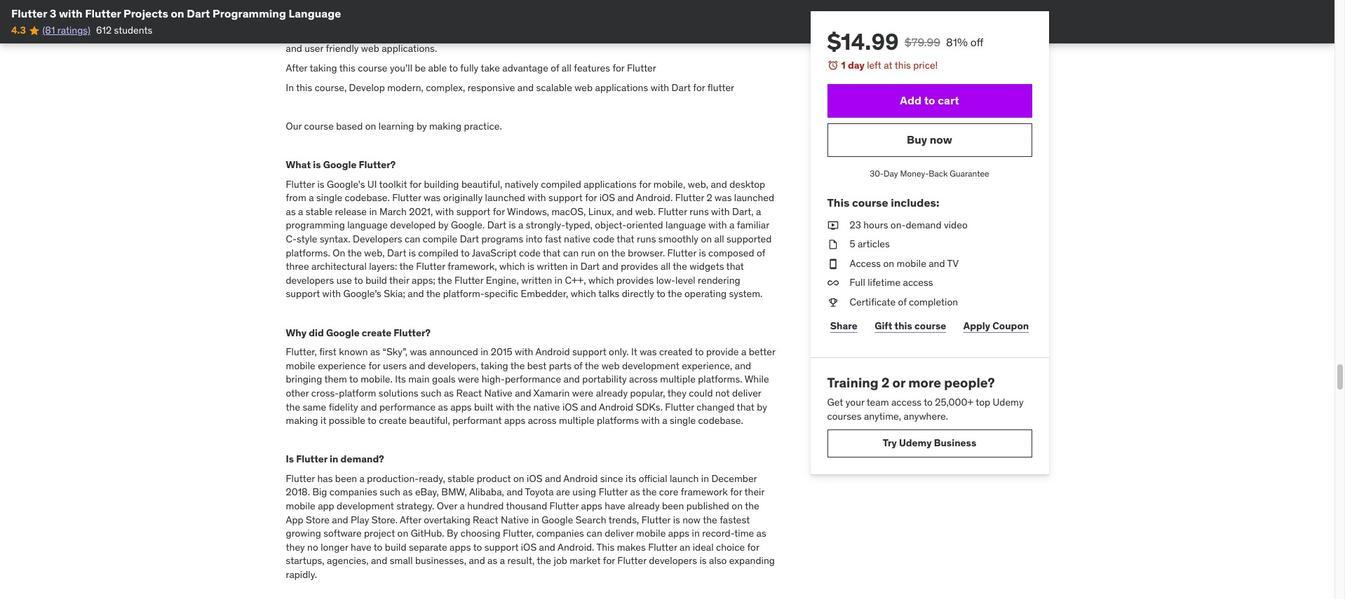 Task type: vqa. For each thing, say whether or not it's contained in the screenshot.
monthly to the left
no



Task type: locate. For each thing, give the bounding box(es) containing it.
0 vertical spatial they
[[668, 387, 687, 400]]

2 inside what is google flutter? flutter is google's ui toolkit for building beautiful, natively compiled applications for mobile, web, and desktop from a single codebase. flutter was originally launched with support for ios and android. flutter 2 was launched as a stable release in march 2021, with support for windows, macos, linux, and web. flutter runs with dart, a programming language developed by google. dart is a strongly-typed, object-oriented language with a familiar c-style syntax. developers can compile dart programs into fast native code that runs smoothly on all supported platforms. on the web, dart is compiled to javascript code that can run on the browser. flutter is composed of three architectural layers: the flutter framework, which is written in dart and provides all the widgets that developers use to build their apps; the flutter engine, written in c++, which provides low-level rendering support with google's skia; and the platform-specific embedder, which talks directly to the operating system.
[[707, 192, 713, 204]]

flutter down makes
[[618, 555, 647, 568]]

is right what
[[313, 159, 321, 171]]

0 vertical spatial native
[[564, 233, 591, 246]]

0 horizontal spatial developers
[[286, 274, 334, 287]]

no
[[307, 542, 318, 554]]

are
[[556, 487, 570, 499]]

ios up toyota
[[527, 473, 543, 485]]

hundred
[[467, 500, 504, 513]]

across down xamarin
[[528, 415, 557, 427]]

skia;
[[384, 288, 405, 301]]

anywhere.
[[904, 410, 949, 423]]

in up 'ideal' at bottom
[[692, 528, 700, 540]]

the left job at the bottom of page
[[537, 555, 551, 568]]

0 vertical spatial access
[[903, 277, 934, 289]]

single up release
[[316, 192, 343, 204]]

with left dart,
[[711, 205, 730, 218]]

1 horizontal spatial can
[[563, 247, 579, 259]]

this right the at
[[895, 59, 911, 72]]

low-
[[656, 274, 676, 287]]

1 vertical spatial 2
[[882, 374, 890, 391]]

0 vertical spatial development
[[622, 360, 680, 372]]

1 horizontal spatial were
[[572, 387, 594, 400]]

by
[[417, 120, 427, 132], [438, 219, 449, 232], [757, 401, 767, 414]]

developed
[[390, 219, 436, 232]]

in left 2015
[[481, 346, 489, 359]]

on down the store.
[[397, 528, 408, 540]]

mobile down 2018.
[[286, 500, 316, 513]]

their down december
[[745, 487, 765, 499]]

that down while
[[737, 401, 755, 414]]

2 vertical spatial google
[[542, 514, 573, 527]]

1 horizontal spatial been
[[662, 500, 684, 513]]

1 vertical spatial stable
[[448, 473, 475, 485]]

1 horizontal spatial across
[[629, 373, 658, 386]]

0 horizontal spatial language
[[347, 219, 388, 232]]

to inside training 2 or more people? get your team access to 25,000+ top udemy courses anytime, anywhere.
[[924, 397, 933, 409]]

1 vertical spatial were
[[572, 387, 594, 400]]

2 vertical spatial can
[[587, 528, 602, 540]]

0 vertical spatial create
[[551, 29, 579, 41]]

changed
[[697, 401, 735, 414]]

2 inside training 2 or more people? get your team access to 25,000+ top udemy courses anytime, anywhere.
[[882, 374, 890, 391]]

flutter
[[11, 6, 47, 20], [85, 6, 121, 20], [466, 29, 495, 41], [627, 62, 657, 74], [286, 178, 315, 191], [392, 192, 421, 204], [675, 192, 705, 204], [658, 205, 687, 218], [668, 247, 697, 259], [416, 260, 445, 273], [455, 274, 484, 287], [665, 401, 694, 414], [296, 453, 328, 466], [286, 473, 315, 485], [599, 487, 628, 499], [550, 500, 579, 513], [642, 514, 671, 527], [648, 542, 677, 554], [618, 555, 647, 568]]

ios
[[600, 192, 615, 204], [563, 401, 578, 414], [527, 473, 543, 485], [521, 542, 537, 554]]

first
[[319, 346, 337, 359]]

store
[[306, 514, 330, 527]]

(81
[[42, 24, 55, 37]]

flutter, inside is flutter in demand? flutter has been a production-ready, stable product on ios and android since its official launch in december 2018. big companies such as ebay, bmw, alibaba, and toyota are using flutter as the core framework for their mobile app development strategy. over a hundred thousand flutter apps have already been published on the app store and play store. after overtaking react native in google search trends, flutter is now the fastest growing software project on github. by choosing flutter, companies can deliver mobile apps in record-time as they no longer have to build separate apps to support ios and android. this makes flutter an ideal choice for startups, agencies, and small businesses, and as a result, the job market for flutter developers is also expanding rapidly.
[[503, 528, 534, 540]]

already
[[596, 387, 628, 400], [628, 500, 660, 513]]

0 vertical spatial applications
[[595, 81, 648, 94]]

1 horizontal spatial native
[[564, 233, 591, 246]]

you up customizable, at the top of the page
[[659, 0, 674, 8]]

0 vertical spatial deliver
[[732, 387, 762, 400]]

web, right mobile,
[[688, 178, 709, 191]]

1 horizontal spatial making
[[429, 120, 462, 132]]

mobile inside why did google create flutter? flutter, first known as "sky", was announced in 2015 with android support only. it was created to provide a better mobile experience for users and developers, taking the best parts of the web development experience, and bringing them to mobile. its main goals were high-performance and portability across multiple platforms. while other cross-platform solutions such as react native and xamarin were already popular, they could not deliver the same fidelity and performance as apps built with the native ios and android sdks. flutter changed that by making it possible to create beautiful, performant apps across multiple platforms with a single codebase.
[[286, 360, 316, 372]]

of inside why did google create flutter? flutter, first known as "sky", was announced in 2015 with android support only. it was created to provide a better mobile experience for users and developers, taking the best parts of the web development experience, and bringing them to mobile. its main goals were high-performance and portability across multiple platforms. while other cross-platform solutions such as react native and xamarin were already popular, they could not deliver the same fidelity and performance as apps built with the native ios and android sdks. flutter changed that by making it possible to create beautiful, performant apps across multiple platforms with a single codebase.
[[574, 360, 583, 372]]

beautiful, inside what is google flutter? flutter is google's ui toolkit for building beautiful, natively compiled applications for mobile, web, and desktop from a single codebase. flutter was originally launched with support for ios and android. flutter 2 was launched as a stable release in march 2021, with support for windows, macos, linux, and web. flutter runs with dart, a programming language developed by google. dart is a strongly-typed, object-oriented language with a familiar c-style syntax. developers can compile dart programs into fast native code that runs smoothly on all supported platforms. on the web, dart is compiled to javascript code that can run on the browser. flutter is composed of three architectural layers: the flutter framework, which is written in dart and provides all the widgets that developers use to build their apps; the flutter engine, written in c++, which provides low-level rendering support with google's skia; and the platform-specific embedder, which talks directly to the operating system.
[[462, 178, 503, 191]]

complicated
[[591, 0, 645, 8]]

1 horizontal spatial code
[[593, 233, 615, 246]]

dart down the run
[[581, 260, 600, 273]]

native for xamarin
[[534, 401, 560, 414]]

i down made
[[377, 9, 380, 22]]

flutter? up "sky",
[[394, 327, 431, 339]]

beautiful, down the solutions
[[409, 415, 450, 427]]

3 xsmall image from the top
[[828, 257, 839, 271]]

1 horizontal spatial compiled
[[541, 178, 581, 191]]

single inside what is google flutter? flutter is google's ui toolkit for building beautiful, natively compiled applications for mobile, web, and desktop from a single codebase. flutter was originally launched with support for ios and android. flutter 2 was launched as a stable release in march 2021, with support for windows, macos, linux, and web. flutter runs with dart, a programming language developed by google. dart is a strongly-typed, object-oriented language with a familiar c-style syntax. developers can compile dart programs into fast native code that runs smoothly on all supported platforms. on the web, dart is compiled to javascript code that can run on the browser. flutter is composed of three architectural layers: the flutter framework, which is written in dart and provides all the widgets that developers use to build their apps; the flutter engine, written in c++, which provides low-level rendering support with google's skia; and the platform-specific embedder, which talks directly to the operating system.
[[316, 192, 343, 204]]

google inside is flutter in demand? flutter has been a production-ready, stable product on ios and android since its official launch in december 2018. big companies such as ebay, bmw, alibaba, and toyota are using flutter as the core framework for their mobile app development strategy. over a hundred thousand flutter apps have already been published on the app store and play store. after overtaking react native in google search trends, flutter is now the fastest growing software project on github. by choosing flutter, companies can deliver mobile apps in record-time as they no longer have to build separate apps to support ios and android. this makes flutter an ideal choice for startups, agencies, and small businesses, and as a result, the job market for flutter developers is also expanding rapidly.
[[542, 514, 573, 527]]

language up "smoothly"
[[666, 219, 706, 232]]

their up skia;
[[389, 274, 409, 287]]

have
[[382, 9, 403, 22], [605, 500, 626, 513], [351, 542, 372, 554]]

0 vertical spatial 2
[[707, 192, 713, 204]]

a down sdks.
[[662, 415, 668, 427]]

gift this course
[[875, 320, 947, 333]]

0 vertical spatial web
[[361, 42, 379, 55]]

1 horizontal spatial launched
[[734, 192, 775, 204]]

complex, down able
[[426, 81, 465, 94]]

0 horizontal spatial taking
[[310, 62, 337, 74]]

0 vertical spatial companies
[[330, 487, 377, 499]]

react up built
[[456, 387, 482, 400]]

core
[[659, 487, 679, 499]]

launch
[[670, 473, 699, 485]]

0 horizontal spatial were
[[458, 373, 479, 386]]

create down the solutions
[[379, 415, 407, 427]]

1 horizontal spatial have
[[382, 9, 403, 22]]

across up popular,
[[629, 373, 658, 386]]

2 horizontal spatial can
[[587, 528, 602, 540]]

android. up web.
[[636, 192, 673, 204]]

were down developers,
[[458, 373, 479, 386]]

1 vertical spatial such
[[380, 487, 401, 499]]

react inside is flutter in demand? flutter has been a production-ready, stable product on ios and android since its official launch in december 2018. big companies such as ebay, bmw, alibaba, and toyota are using flutter as the core framework for their mobile app development strategy. over a hundred thousand flutter apps have already been published on the app store and play store. after overtaking react native in google search trends, flutter is now the fastest growing software project on github. by choosing flutter, companies can deliver mobile apps in record-time as they no longer have to build separate apps to support ios and android. this makes flutter an ideal choice for startups, agencies, and small businesses, and as a result, the job market for flutter developers is also expanding rapidly.
[[473, 514, 499, 527]]

buy now button
[[828, 123, 1032, 157]]

1 horizontal spatial single
[[670, 415, 696, 427]]

google inside what is google flutter? flutter is google's ui toolkit for building beautiful, natively compiled applications for mobile, web, and desktop from a single codebase. flutter was originally launched with support for ios and android. flutter 2 was launched as a stable release in march 2021, with support for windows, macos, linux, and web. flutter runs with dart, a programming language developed by google. dart is a strongly-typed, object-oriented language with a familiar c-style syntax. developers can compile dart programs into fast native code that runs smoothly on all supported platforms. on the web, dart is compiled to javascript code that can run on the browser. flutter is composed of three architectural layers: the flutter framework, which is written in dart and provides all the widgets that developers use to build their apps; the flutter engine, written in c++, which provides low-level rendering support with google's skia; and the platform-specific embedder, which talks directly to the operating system.
[[323, 159, 357, 171]]

1 horizontal spatial companies
[[537, 528, 584, 540]]

production-
[[367, 473, 419, 485]]

flutter down core
[[642, 514, 671, 527]]

applications inside during the course, i made sure to explain all the topics that may seem complicated to you in as simple and detailed as possible. i have used some diagrams to help you understand better. the powerful features and capabilities of flutter allow you to create complex, customizable, modern, responsive and user friendly web applications. after taking this course you'll be able to fully take advantage of all features for flutter in this course, develop modern, complex, responsive and scalable web applications with dart for flutter
[[595, 81, 648, 94]]

1 vertical spatial deliver
[[605, 528, 634, 540]]

2 horizontal spatial web
[[602, 360, 620, 372]]

1 vertical spatial features
[[574, 62, 610, 74]]

dart
[[187, 6, 210, 20], [672, 81, 691, 94], [487, 219, 507, 232], [460, 233, 479, 246], [387, 247, 407, 259], [581, 260, 600, 273]]

google's left ui
[[327, 178, 365, 191]]

taking inside during the course, i made sure to explain all the topics that may seem complicated to you in as simple and detailed as possible. i have used some diagrams to help you understand better. the powerful features and capabilities of flutter allow you to create complex, customizable, modern, responsive and user friendly web applications. after taking this course you'll be able to fully take advantage of all features for flutter in this course, develop modern, complex, responsive and scalable web applications with dart for flutter
[[310, 62, 337, 74]]

0 vertical spatial course,
[[334, 0, 366, 8]]

android. inside is flutter in demand? flutter has been a production-ready, stable product on ios and android since its official launch in december 2018. big companies such as ebay, bmw, alibaba, and toyota are using flutter as the core framework for their mobile app development strategy. over a hundred thousand flutter apps have already been published on the app store and play store. after overtaking react native in google search trends, flutter is now the fastest growing software project on github. by choosing flutter, companies can deliver mobile apps in record-time as they no longer have to build separate apps to support ios and android. this makes flutter an ideal choice for startups, agencies, and small businesses, and as a result, the job market for flutter developers is also expanding rapidly.
[[558, 542, 595, 554]]

0 horizontal spatial compiled
[[418, 247, 459, 259]]

applications up linux,
[[584, 178, 637, 191]]

modern, down simple
[[686, 29, 722, 41]]

what is google flutter? flutter is google's ui toolkit for building beautiful, natively compiled applications for mobile, web, and desktop from a single codebase. flutter was originally launched with support for ios and android. flutter 2 was launched as a stable release in march 2021, with support for windows, macos, linux, and web. flutter runs with dart, a programming language developed by google. dart is a strongly-typed, object-oriented language with a familiar c-style syntax. developers can compile dart programs into fast native code that runs smoothly on all supported platforms. on the web, dart is compiled to javascript code that can run on the browser. flutter is composed of three architectural layers: the flutter framework, which is written in dart and provides all the widgets that developers use to build their apps; the flutter engine, written in c++, which provides low-level rendering support with google's skia; and the platform-specific embedder, which talks directly to the operating system.
[[286, 159, 775, 301]]

for right toolkit
[[410, 178, 422, 191]]

1 xsmall image from the top
[[828, 219, 839, 232]]

tv
[[947, 257, 959, 270]]

longer
[[321, 542, 349, 554]]

lifetime
[[868, 277, 901, 289]]

android inside is flutter in demand? flutter has been a production-ready, stable product on ios and android since its official launch in december 2018. big companies such as ebay, bmw, alibaba, and toyota are using flutter as the core framework for their mobile app development strategy. over a hundred thousand flutter apps have already been published on the app store and play store. after overtaking react native in google search trends, flutter is now the fastest growing software project on github. by choosing flutter, companies can deliver mobile apps in record-time as they no longer have to build separate apps to support ios and android. this makes flutter an ideal choice for startups, agencies, and small businesses, and as a result, the job market for flutter developers is also expanding rapidly.
[[564, 473, 598, 485]]

stable
[[306, 205, 333, 218], [448, 473, 475, 485]]

flutter down the framework,
[[455, 274, 484, 287]]

to down project
[[374, 542, 383, 554]]

native inside why did google create flutter? flutter, first known as "sky", was announced in 2015 with android support only. it was created to provide a better mobile experience for users and developers, taking the best parts of the web development experience, and bringing them to mobile. its main goals were high-performance and portability across multiple platforms. while other cross-platform solutions such as react native and xamarin were already popular, they could not deliver the same fidelity and performance as apps built with the native ios and android sdks. flutter changed that by making it possible to create beautiful, performant apps across multiple platforms with a single codebase.
[[534, 401, 560, 414]]

2 xsmall image from the top
[[828, 238, 839, 252]]

possible.
[[336, 9, 375, 22]]

1 vertical spatial google's
[[343, 288, 382, 301]]

access
[[903, 277, 934, 289], [892, 397, 922, 409]]

0 vertical spatial runs
[[690, 205, 709, 218]]

4 xsmall image from the top
[[828, 296, 839, 310]]

experience
[[318, 360, 366, 372]]

1 vertical spatial applications
[[584, 178, 637, 191]]

is flutter in demand? flutter has been a production-ready, stable product on ios and android since its official launch in december 2018. big companies such as ebay, bmw, alibaba, and toyota are using flutter as the core framework for their mobile app development strategy. over a hundred thousand flutter apps have already been published on the app store and play store. after overtaking react native in google search trends, flutter is now the fastest growing software project on github. by choosing flutter, companies can deliver mobile apps in record-time as they no longer have to build separate apps to support ios and android. this makes flutter an ideal choice for startups, agencies, and small businesses, and as a result, the job market for flutter developers is also expanding rapidly.
[[286, 453, 775, 582]]

diagrams
[[456, 9, 496, 22]]

single down could
[[670, 415, 696, 427]]

certificate of completion
[[850, 296, 958, 309]]

1 vertical spatial native
[[534, 401, 560, 414]]

support inside is flutter in demand? flutter has been a production-ready, stable product on ios and android since its official launch in december 2018. big companies such as ebay, bmw, alibaba, and toyota are using flutter as the core framework for their mobile app development strategy. over a hundred thousand flutter apps have already been published on the app store and play store. after overtaking react native in google search trends, flutter is now the fastest growing software project on github. by choosing flutter, companies can deliver mobile apps in record-time as they no longer have to build separate apps to support ios and android. this makes flutter an ideal choice for startups, agencies, and small businesses, and as a result, the job market for flutter developers is also expanding rapidly.
[[485, 542, 519, 554]]

0 horizontal spatial been
[[335, 473, 357, 485]]

1 horizontal spatial codebase.
[[698, 415, 744, 427]]

single inside why did google create flutter? flutter, first known as "sky", was announced in 2015 with android support only. it was created to provide a better mobile experience for users and developers, taking the best parts of the web development experience, and bringing them to mobile. its main goals were high-performance and portability across multiple platforms. while other cross-platform solutions such as react native and xamarin were already popular, they could not deliver the same fidelity and performance as apps built with the native ios and android sdks. flutter changed that by making it possible to create beautiful, performant apps across multiple platforms with a single codebase.
[[670, 415, 696, 427]]

scalable
[[536, 81, 572, 94]]

deliver inside why did google create flutter? flutter, first known as "sky", was announced in 2015 with android support only. it was created to provide a better mobile experience for users and developers, taking the best parts of the web development experience, and bringing them to mobile. its main goals were high-performance and portability across multiple platforms. while other cross-platform solutions such as react native and xamarin were already popular, they could not deliver the same fidelity and performance as apps built with the native ios and android sdks. flutter changed that by making it possible to create beautiful, performant apps across multiple platforms with a single codebase.
[[732, 387, 762, 400]]

native inside what is google flutter? flutter is google's ui toolkit for building beautiful, natively compiled applications for mobile, web, and desktop from a single codebase. flutter was originally launched with support for ios and android. flutter 2 was launched as a stable release in march 2021, with support for windows, macos, linux, and web. flutter runs with dart, a programming language developed by google. dart is a strongly-typed, object-oriented language with a familiar c-style syntax. developers can compile dart programs into fast native code that runs smoothly on all supported platforms. on the web, dart is compiled to javascript code that can run on the browser. flutter is composed of three architectural layers: the flutter framework, which is written in dart and provides all the widgets that developers use to build their apps; the flutter engine, written in c++, which provides low-level rendering support with google's skia; and the platform-specific embedder, which talks directly to the operating system.
[[564, 233, 591, 246]]

now inside is flutter in demand? flutter has been a production-ready, stable product on ios and android since its official launch in december 2018. big companies such as ebay, bmw, alibaba, and toyota are using flutter as the core framework for their mobile app development strategy. over a hundred thousand flutter apps have already been published on the app store and play store. after overtaking react native in google search trends, flutter is now the fastest growing software project on github. by choosing flutter, companies can deliver mobile apps in record-time as they no longer have to build separate apps to support ios and android. this makes flutter an ideal choice for startups, agencies, and small businesses, and as a result, the job market for flutter developers is also expanding rapidly.
[[683, 514, 701, 527]]

flutter, inside why did google create flutter? flutter, first known as "sky", was announced in 2015 with android support only. it was created to provide a better mobile experience for users and developers, taking the best parts of the web development experience, and bringing them to mobile. its main goals were high-performance and portability across multiple platforms. while other cross-platform solutions such as react native and xamarin were already popular, they could not deliver the same fidelity and performance as apps built with the native ios and android sdks. flutter changed that by making it possible to create beautiful, performant apps across multiple platforms with a single codebase.
[[286, 346, 317, 359]]

by inside why did google create flutter? flutter, first known as "sky", was announced in 2015 with android support only. it was created to provide a better mobile experience for users and developers, taking the best parts of the web development experience, and bringing them to mobile. its main goals were high-performance and portability across multiple platforms. while other cross-platform solutions such as react native and xamarin were already popular, they could not deliver the same fidelity and performance as apps built with the native ios and android sdks. flutter changed that by making it possible to create beautiful, performant apps across multiple platforms with a single codebase.
[[757, 401, 767, 414]]

stable inside is flutter in demand? flutter has been a production-ready, stable product on ios and android since its official launch in december 2018. big companies such as ebay, bmw, alibaba, and toyota are using flutter as the core framework for their mobile app development strategy. over a hundred thousand flutter apps have already been published on the app store and play store. after overtaking react native in google search trends, flutter is now the fastest growing software project on github. by choosing flutter, companies can deliver mobile apps in record-time as they no longer have to build separate apps to support ios and android. this makes flutter an ideal choice for startups, agencies, and small businesses, and as a result, the job market for flutter developers is also expanding rapidly.
[[448, 473, 475, 485]]

ios inside what is google flutter? flutter is google's ui toolkit for building beautiful, natively compiled applications for mobile, web, and desktop from a single codebase. flutter was originally launched with support for ios and android. flutter 2 was launched as a stable release in march 2021, with support for windows, macos, linux, and web. flutter runs with dart, a programming language developed by google. dart is a strongly-typed, object-oriented language with a familiar c-style syntax. developers can compile dart programs into fast native code that runs smoothly on all supported platforms. on the web, dart is compiled to javascript code that can run on the browser. flutter is composed of three architectural layers: the flutter framework, which is written in dart and provides all the widgets that developers use to build their apps; the flutter engine, written in c++, which provides low-level rendering support with google's skia; and the platform-specific embedder, which talks directly to the operating system.
[[600, 192, 615, 204]]

1 horizontal spatial 2
[[882, 374, 890, 391]]

you down may
[[531, 9, 547, 22]]

1 vertical spatial which
[[589, 274, 614, 287]]

powerful
[[305, 29, 343, 41]]

codebase. inside why did google create flutter? flutter, first known as "sky", was announced in 2015 with android support only. it was created to provide a better mobile experience for users and developers, taking the best parts of the web development experience, and bringing them to mobile. its main goals were high-performance and portability across multiple platforms. while other cross-platform solutions such as react native and xamarin were already popular, they could not deliver the same fidelity and performance as apps built with the native ios and android sdks. flutter changed that by making it possible to create beautiful, performant apps across multiple platforms with a single codebase.
[[698, 415, 744, 427]]

on
[[333, 247, 345, 259]]

apps
[[451, 401, 472, 414], [504, 415, 526, 427], [581, 500, 603, 513], [668, 528, 690, 540], [450, 542, 471, 554]]

0 horizontal spatial development
[[337, 500, 394, 513]]

to
[[422, 0, 431, 8], [648, 0, 657, 8], [498, 9, 507, 22], [540, 29, 549, 41], [449, 62, 458, 74], [924, 93, 936, 107], [461, 247, 470, 259], [354, 274, 363, 287], [657, 288, 666, 301], [695, 346, 704, 359], [349, 373, 358, 386], [924, 397, 933, 409], [368, 415, 377, 427], [374, 542, 383, 554], [473, 542, 482, 554]]

0 horizontal spatial complex,
[[426, 81, 465, 94]]

in inside why did google create flutter? flutter, first known as "sky", was announced in 2015 with android support only. it was created to provide a better mobile experience for users and developers, taking the best parts of the web development experience, and bringing them to mobile. its main goals were high-performance and portability across multiple platforms. while other cross-platform solutions such as react native and xamarin were already popular, they could not deliver the same fidelity and performance as apps built with the native ios and android sdks. flutter changed that by making it possible to create beautiful, performant apps across multiple platforms with a single codebase.
[[481, 346, 489, 359]]

0 horizontal spatial web
[[361, 42, 379, 55]]

taking down user at the top
[[310, 62, 337, 74]]

ios inside why did google create flutter? flutter, first known as "sky", was announced in 2015 with android support only. it was created to provide a better mobile experience for users and developers, taking the best parts of the web development experience, and bringing them to mobile. its main goals were high-performance and portability across multiple platforms. while other cross-platform solutions such as react native and xamarin were already popular, they could not deliver the same fidelity and performance as apps built with the native ios and android sdks. flutter changed that by making it possible to create beautiful, performant apps across multiple platforms with a single codebase.
[[563, 401, 578, 414]]

$14.99 $79.99 81% off
[[828, 27, 984, 56]]

already inside why did google create flutter? flutter, first known as "sky", was announced in 2015 with android support only. it was created to provide a better mobile experience for users and developers, taking the best parts of the web development experience, and bringing them to mobile. its main goals were high-performance and portability across multiple platforms. while other cross-platform solutions such as react native and xamarin were already popular, they could not deliver the same fidelity and performance as apps built with the native ios and android sdks. flutter changed that by making it possible to create beautiful, performant apps across multiple platforms with a single codebase.
[[596, 387, 628, 400]]

after down 'strategy.'
[[400, 514, 422, 527]]

native
[[484, 387, 513, 400], [501, 514, 529, 527]]

is
[[313, 159, 321, 171], [317, 178, 325, 191], [509, 219, 516, 232], [409, 247, 416, 259], [699, 247, 706, 259], [528, 260, 535, 273], [673, 514, 680, 527], [700, 555, 707, 568]]

flutter down since
[[599, 487, 628, 499]]

topics
[[496, 0, 522, 8]]

1 vertical spatial android.
[[558, 542, 595, 554]]

course, left develop
[[315, 81, 347, 94]]

in up c++,
[[570, 260, 578, 273]]

0 horizontal spatial now
[[683, 514, 701, 527]]

with up the windows,
[[528, 192, 546, 204]]

this inside is flutter in demand? flutter has been a production-ready, stable product on ios and android since its official launch in december 2018. big companies such as ebay, bmw, alibaba, and toyota are using flutter as the core framework for their mobile app development strategy. over a hundred thousand flutter apps have already been published on the app store and play store. after overtaking react native in google search trends, flutter is now the fastest growing software project on github. by choosing flutter, companies can deliver mobile apps in record-time as they no longer have to build separate apps to support ios and android. this makes flutter an ideal choice for startups, agencies, and small businesses, and as a result, the job market for flutter developers is also expanding rapidly.
[[597, 542, 615, 554]]

multiple down xamarin
[[559, 415, 595, 427]]

to left the cart
[[924, 93, 936, 107]]

small
[[390, 555, 413, 568]]

develop
[[349, 81, 385, 94]]

1 vertical spatial you
[[531, 9, 547, 22]]

on
[[171, 6, 184, 20], [365, 120, 376, 132], [701, 233, 712, 246], [598, 247, 609, 259], [884, 257, 895, 270], [514, 473, 525, 485], [732, 500, 743, 513], [397, 528, 408, 540]]

possible
[[329, 415, 366, 427]]

applications.
[[382, 42, 437, 55]]

of right parts
[[574, 360, 583, 372]]

market
[[570, 555, 601, 568]]

training 2 or more people? get your team access to 25,000+ top udemy courses anytime, anywhere.
[[828, 374, 1024, 423]]

0 horizontal spatial platforms.
[[286, 247, 330, 259]]

code down into
[[519, 247, 541, 259]]

into
[[526, 233, 543, 246]]

stable up 'programming'
[[306, 205, 333, 218]]

companies up job at the bottom of page
[[537, 528, 584, 540]]

mobile up the bringing
[[286, 360, 316, 372]]

dart left programming
[[187, 6, 210, 20]]

1 vertical spatial google
[[326, 327, 360, 339]]

is up widgets
[[699, 247, 706, 259]]

1 vertical spatial create
[[362, 327, 392, 339]]

xsmall image
[[828, 219, 839, 232], [828, 238, 839, 252], [828, 257, 839, 271], [828, 296, 839, 310]]

oriented
[[627, 219, 663, 232]]

of down supported
[[757, 247, 766, 259]]

you
[[659, 0, 674, 8], [531, 9, 547, 22], [522, 29, 538, 41]]

been right has
[[335, 473, 357, 485]]

their inside is flutter in demand? flutter has been a production-ready, stable product on ios and android since its official launch in december 2018. big companies such as ebay, bmw, alibaba, and toyota are using flutter as the core framework for their mobile app development strategy. over a hundred thousand flutter apps have already been published on the app store and play store. after overtaking react native in google search trends, flutter is now the fastest growing software project on github. by choosing flutter, companies can deliver mobile apps in record-time as they no longer have to build separate apps to support ios and android. this makes flutter an ideal choice for startups, agencies, and small businesses, and as a result, the job market for flutter developers is also expanding rapidly.
[[745, 487, 765, 499]]

courses
[[828, 410, 862, 423]]

coupon
[[993, 320, 1029, 333]]

native inside why did google create flutter? flutter, first known as "sky", was announced in 2015 with android support only. it was created to provide a better mobile experience for users and developers, taking the best parts of the web development experience, and bringing them to mobile. its main goals were high-performance and portability across multiple platforms. while other cross-platform solutions such as react native and xamarin were already popular, they could not deliver the same fidelity and performance as apps built with the native ios and android sdks. flutter changed that by making it possible to create beautiful, performant apps across multiple platforms with a single codebase.
[[484, 387, 513, 400]]

that inside why did google create flutter? flutter, first known as "sky", was announced in 2015 with android support only. it was created to provide a better mobile experience for users and developers, taking the best parts of the web development experience, and bringing them to mobile. its main goals were high-performance and portability across multiple platforms. while other cross-platform solutions such as react native and xamarin were already popular, they could not deliver the same fidelity and performance as apps built with the native ios and android sdks. flutter changed that by making it possible to create beautiful, performant apps across multiple platforms with a single codebase.
[[737, 401, 755, 414]]

can
[[405, 233, 421, 246], [563, 247, 579, 259], [587, 528, 602, 540]]

2 language from the left
[[666, 219, 706, 232]]

mobile
[[897, 257, 927, 270], [286, 360, 316, 372], [286, 500, 316, 513], [636, 528, 666, 540]]

25,000+
[[935, 397, 974, 409]]

top
[[976, 397, 991, 409]]

0 vertical spatial developers
[[286, 274, 334, 287]]

1 vertical spatial flutter?
[[394, 327, 431, 339]]

codebase. inside what is google flutter? flutter is google's ui toolkit for building beautiful, natively compiled applications for mobile, web, and desktop from a single codebase. flutter was originally launched with support for ios and android. flutter 2 was launched as a stable release in march 2021, with support for windows, macos, linux, and web. flutter runs with dart, a programming language developed by google. dart is a strongly-typed, object-oriented language with a familiar c-style syntax. developers can compile dart programs into fast native code that runs smoothly on all supported platforms. on the web, dart is compiled to javascript code that can run on the browser. flutter is composed of three architectural layers: the flutter framework, which is written in dart and provides all the widgets that developers use to build their apps; the flutter engine, written in c++, which provides low-level rendering support with google's skia; and the platform-specific embedder, which talks directly to the operating system.
[[345, 192, 390, 204]]

certificate
[[850, 296, 896, 309]]

responsive down simple
[[725, 29, 772, 41]]

0 vertical spatial react
[[456, 387, 482, 400]]

0 horizontal spatial features
[[345, 29, 382, 41]]

have inside during the course, i made sure to explain all the topics that may seem complicated to you in as simple and detailed as possible. i have used some diagrams to help you understand better. the powerful features and capabilities of flutter allow you to create complex, customizable, modern, responsive and user friendly web applications. after taking this course you'll be able to fully take advantage of all features for flutter in this course, develop modern, complex, responsive and scalable web applications with dart for flutter
[[382, 9, 403, 22]]

can inside is flutter in demand? flutter has been a production-ready, stable product on ios and android since its official launch in december 2018. big companies such as ebay, bmw, alibaba, and toyota are using flutter as the core framework for their mobile app development strategy. over a hundred thousand flutter apps have already been published on the app store and play store. after overtaking react native in google search trends, flutter is now the fastest growing software project on github. by choosing flutter, companies can deliver mobile apps in record-time as they no longer have to build separate apps to support ios and android. this makes flutter an ideal choice for startups, agencies, and small businesses, and as a result, the job market for flutter developers is also expanding rapidly.
[[587, 528, 602, 540]]

android up parts
[[536, 346, 570, 359]]

0 vertical spatial performance
[[505, 373, 561, 386]]

0 vertical spatial already
[[596, 387, 628, 400]]

known
[[339, 346, 368, 359]]

2
[[707, 192, 713, 204], [882, 374, 890, 391]]

2 horizontal spatial by
[[757, 401, 767, 414]]

making inside why did google create flutter? flutter, first known as "sky", was announced in 2015 with android support only. it was created to provide a better mobile experience for users and developers, taking the best parts of the web development experience, and bringing them to mobile. its main goals were high-performance and portability across multiple platforms. while other cross-platform solutions such as react native and xamarin were already popular, they could not deliver the same fidelity and performance as apps built with the native ios and android sdks. flutter changed that by making it possible to create beautiful, performant apps across multiple platforms with a single codebase.
[[286, 415, 318, 427]]

0 horizontal spatial runs
[[637, 233, 656, 246]]

natively
[[505, 178, 539, 191]]

launched
[[485, 192, 525, 204], [734, 192, 775, 204]]

0 horizontal spatial deliver
[[605, 528, 634, 540]]

performance down the solutions
[[379, 401, 436, 414]]

xsmall image for certificate
[[828, 296, 839, 310]]

build inside what is google flutter? flutter is google's ui toolkit for building beautiful, natively compiled applications for mobile, web, and desktop from a single codebase. flutter was originally launched with support for ios and android. flutter 2 was launched as a stable release in march 2021, with support for windows, macos, linux, and web. flutter runs with dart, a programming language developed by google. dart is a strongly-typed, object-oriented language with a familiar c-style syntax. developers can compile dart programs into fast native code that runs smoothly on all supported platforms. on the web, dart is compiled to javascript code that can run on the browser. flutter is composed of three architectural layers: the flutter framework, which is written in dart and provides all the widgets that developers use to build their apps; the flutter engine, written in c++, which provides low-level rendering support with google's skia; and the platform-specific embedder, which talks directly to the operating system.
[[366, 274, 387, 287]]

developers,
[[428, 360, 479, 372]]

ui
[[368, 178, 377, 191]]

access down or
[[892, 397, 922, 409]]

1 horizontal spatial platforms.
[[698, 373, 743, 386]]

0 vertical spatial udemy
[[993, 397, 1024, 409]]

0 horizontal spatial by
[[417, 120, 427, 132]]

the right apps;
[[438, 274, 452, 287]]

google inside why did google create flutter? flutter, first known as "sky", was announced in 2015 with android support only. it was created to provide a better mobile experience for users and developers, taking the best parts of the web development experience, and bringing them to mobile. its main goals were high-performance and portability across multiple platforms. while other cross-platform solutions such as react native and xamarin were already popular, they could not deliver the same fidelity and performance as apps built with the native ios and android sdks. flutter changed that by making it possible to create beautiful, performant apps across multiple platforms with a single codebase.
[[326, 327, 360, 339]]

2 vertical spatial android
[[564, 473, 598, 485]]

all
[[467, 0, 477, 8], [562, 62, 572, 74], [715, 233, 724, 246], [661, 260, 671, 273]]

back
[[929, 168, 948, 179]]

course,
[[334, 0, 366, 8], [315, 81, 347, 94]]

0 vertical spatial stable
[[306, 205, 333, 218]]

1 vertical spatial modern,
[[387, 81, 424, 94]]

dart left flutter
[[672, 81, 691, 94]]

1 vertical spatial development
[[337, 500, 394, 513]]

support
[[549, 192, 583, 204], [456, 205, 491, 218], [286, 288, 320, 301], [572, 346, 607, 359], [485, 542, 519, 554]]

language up developers
[[347, 219, 388, 232]]

0 vertical spatial google's
[[327, 178, 365, 191]]

an
[[680, 542, 691, 554]]

share
[[830, 320, 858, 333]]

written up c++,
[[537, 260, 568, 273]]

1 horizontal spatial udemy
[[993, 397, 1024, 409]]

with up composed
[[709, 219, 727, 232]]

ios up linux,
[[600, 192, 615, 204]]

toyota
[[525, 487, 554, 499]]

a right the from
[[309, 192, 314, 204]]

they inside is flutter in demand? flutter has been a production-ready, stable product on ios and android since its official launch in december 2018. big companies such as ebay, bmw, alibaba, and toyota are using flutter as the core framework for their mobile app development strategy. over a hundred thousand flutter apps have already been published on the app store and play store. after overtaking react native in google search trends, flutter is now the fastest growing software project on github. by choosing flutter, companies can deliver mobile apps in record-time as they no longer have to build separate apps to support ios and android. this makes flutter an ideal choice for startups, agencies, and small businesses, and as a result, the job market for flutter developers is also expanding rapidly.
[[286, 542, 305, 554]]

all up diagrams
[[467, 0, 477, 8]]

programming
[[286, 219, 345, 232]]

developers inside what is google flutter? flutter is google's ui toolkit for building beautiful, natively compiled applications for mobile, web, and desktop from a single codebase. flutter was originally launched with support for ios and android. flutter 2 was launched as a stable release in march 2021, with support for windows, macos, linux, and web. flutter runs with dart, a programming language developed by google. dart is a strongly-typed, object-oriented language with a familiar c-style syntax. developers can compile dart programs into fast native code that runs smoothly on all supported platforms. on the web, dart is compiled to javascript code that can run on the browser. flutter is composed of three architectural layers: the flutter framework, which is written in dart and provides all the widgets that developers use to build their apps; the flutter engine, written in c++, which provides low-level rendering support with google's skia; and the platform-specific embedder, which talks directly to the operating system.
[[286, 274, 334, 287]]

android for support
[[536, 346, 570, 359]]

language
[[289, 6, 341, 20]]

0 vertical spatial such
[[421, 387, 442, 400]]

1 vertical spatial code
[[519, 247, 541, 259]]

been down core
[[662, 500, 684, 513]]

with down "originally"
[[436, 205, 454, 218]]

used
[[405, 9, 427, 22]]

official
[[639, 473, 668, 485]]

0 horizontal spatial can
[[405, 233, 421, 246]]

detailed
[[286, 9, 321, 22]]

1 vertical spatial this
[[597, 542, 615, 554]]

features down "understand"
[[574, 62, 610, 74]]

a left the result,
[[500, 555, 505, 568]]

programming
[[213, 6, 286, 20]]

1 vertical spatial by
[[438, 219, 449, 232]]

the right "on"
[[348, 247, 362, 259]]

job
[[554, 555, 567, 568]]

platform
[[339, 387, 376, 400]]

build up small
[[385, 542, 407, 554]]

android for since
[[564, 473, 598, 485]]

1 vertical spatial they
[[286, 542, 305, 554]]

in left c++,
[[555, 274, 563, 287]]

now inside button
[[930, 133, 953, 147]]

0 horizontal spatial this
[[597, 542, 615, 554]]

0 vertical spatial native
[[484, 387, 513, 400]]

originally
[[443, 192, 483, 204]]

1 vertical spatial codebase.
[[698, 415, 744, 427]]

time
[[735, 528, 754, 540]]

create inside during the course, i made sure to explain all the topics that may seem complicated to you in as simple and detailed as possible. i have used some diagrams to help you understand better. the powerful features and capabilities of flutter allow you to create complex, customizable, modern, responsive and user friendly web applications. after taking this course you'll be able to fully take advantage of all features for flutter in this course, develop modern, complex, responsive and scalable web applications with dart for flutter
[[551, 29, 579, 41]]

react inside why did google create flutter? flutter, first known as "sky", was announced in 2015 with android support only. it was created to provide a better mobile experience for users and developers, taking the best parts of the web development experience, and bringing them to mobile. its main goals were high-performance and portability across multiple platforms. while other cross-platform solutions such as react native and xamarin were already popular, they could not deliver the same fidelity and performance as apps built with the native ios and android sdks. flutter changed that by making it possible to create beautiful, performant apps across multiple platforms with a single codebase.
[[456, 387, 482, 400]]

the right built
[[517, 401, 531, 414]]

with down use at the left of page
[[322, 288, 341, 301]]

0 vertical spatial after
[[286, 62, 307, 74]]

app
[[286, 514, 304, 527]]

team
[[867, 397, 889, 409]]

features
[[345, 29, 382, 41], [574, 62, 610, 74]]

applications inside what is google flutter? flutter is google's ui toolkit for building beautiful, natively compiled applications for mobile, web, and desktop from a single codebase. flutter was originally launched with support for ios and android. flutter 2 was launched as a stable release in march 2021, with support for windows, macos, linux, and web. flutter runs with dart, a programming language developed by google. dart is a strongly-typed, object-oriented language with a familiar c-style syntax. developers can compile dart programs into fast native code that runs smoothly on all supported platforms. on the web, dart is compiled to javascript code that can run on the browser. flutter is composed of three architectural layers: the flutter framework, which is written in dart and provides all the widgets that developers use to build their apps; the flutter engine, written in c++, which provides low-level rendering support with google's skia; and the platform-specific embedder, which talks directly to the operating system.
[[584, 178, 637, 191]]

the down 'official'
[[643, 487, 657, 499]]

0 vertical spatial provides
[[621, 260, 659, 273]]

xsmall image for 5
[[828, 238, 839, 252]]

by right learning
[[417, 120, 427, 132]]

1 vertical spatial course,
[[315, 81, 347, 94]]

is up the programs
[[509, 219, 516, 232]]

1 vertical spatial udemy
[[899, 437, 932, 450]]

build down the layers:
[[366, 274, 387, 287]]

able
[[428, 62, 447, 74]]

course inside during the course, i made sure to explain all the topics that may seem complicated to you in as simple and detailed as possible. i have used some diagrams to help you understand better. the powerful features and capabilities of flutter allow you to create complex, customizable, modern, responsive and user friendly web applications. after taking this course you'll be able to fully take advantage of all features for flutter in this course, develop modern, complex, responsive and scalable web applications with dart for flutter
[[358, 62, 388, 74]]

development inside why did google create flutter? flutter, first known as "sky", was announced in 2015 with android support only. it was created to provide a better mobile experience for users and developers, taking the best parts of the web development experience, and bringing them to mobile. its main goals were high-performance and portability across multiple platforms. while other cross-platform solutions such as react native and xamarin were already popular, they could not deliver the same fidelity and performance as apps built with the native ios and android sdks. flutter changed that by making it possible to create beautiful, performant apps across multiple platforms with a single codebase.
[[622, 360, 680, 372]]

1 horizontal spatial they
[[668, 387, 687, 400]]

1 vertical spatial developers
[[649, 555, 697, 568]]

1 horizontal spatial runs
[[690, 205, 709, 218]]

flutter right is
[[296, 453, 328, 466]]

0 vertical spatial beautiful,
[[462, 178, 503, 191]]

was
[[424, 192, 441, 204], [715, 192, 732, 204], [410, 346, 427, 359], [640, 346, 657, 359]]

more
[[909, 374, 942, 391]]



Task type: describe. For each thing, give the bounding box(es) containing it.
to inside the add to cart button
[[924, 93, 936, 107]]

linux,
[[588, 205, 614, 218]]

course right our
[[304, 120, 334, 132]]

1 horizontal spatial modern,
[[686, 29, 722, 41]]

to right use at the left of page
[[354, 274, 363, 287]]

google for first
[[326, 327, 360, 339]]

on up fastest
[[732, 500, 743, 513]]

0 vertical spatial you
[[659, 0, 674, 8]]

all up low- in the top of the page
[[661, 260, 671, 273]]

parts
[[549, 360, 572, 372]]

run
[[581, 247, 596, 259]]

users
[[383, 360, 407, 372]]

flutter
[[708, 81, 735, 94]]

flutter 3 with flutter projects on dart programming language
[[11, 6, 341, 20]]

support up google.
[[456, 205, 491, 218]]

to down choosing
[[473, 542, 482, 554]]

in inside during the course, i made sure to explain all the topics that may seem complicated to you in as simple and detailed as possible. i have used some diagrams to help you understand better. the powerful features and capabilities of flutter allow you to create complex, customizable, modern, responsive and user friendly web applications. after taking this course you'll be able to fully take advantage of all features for flutter in this course, develop modern, complex, responsive and scalable web applications with dart for flutter
[[677, 0, 685, 8]]

0 vertical spatial features
[[345, 29, 382, 41]]

after inside is flutter in demand? flutter has been a production-ready, stable product on ios and android since its official launch in december 2018. big companies such as ebay, bmw, alibaba, and toyota are using flutter as the core framework for their mobile app development strategy. over a hundred thousand flutter apps have already been published on the app store and play store. after overtaking react native in google search trends, flutter is now the fastest growing software project on github. by choosing flutter, companies can deliver mobile apps in record-time as they no longer have to build separate apps to support ios and android. this makes flutter an ideal choice for startups, agencies, and small businesses, and as a result, the job market for flutter developers is also expanding rapidly.
[[400, 514, 422, 527]]

0 vertical spatial this
[[828, 196, 850, 210]]

developers inside is flutter in demand? flutter has been a production-ready, stable product on ios and android since its official launch in december 2018. big companies such as ebay, bmw, alibaba, and toyota are using flutter as the core framework for their mobile app development strategy. over a hundred thousand flutter apps have already been published on the app store and play store. after overtaking react native in google search trends, flutter is now the fastest growing software project on github. by choosing flutter, companies can deliver mobile apps in record-time as they no longer have to build separate apps to support ios and android. this makes flutter an ideal choice for startups, agencies, and small businesses, and as a result, the job market for flutter developers is also expanding rapidly.
[[649, 555, 697, 568]]

0 horizontal spatial companies
[[330, 487, 377, 499]]

xsmall image
[[828, 277, 839, 290]]

be
[[415, 62, 426, 74]]

a down "demand?"
[[360, 473, 365, 485]]

in up framework
[[701, 473, 709, 485]]

xsmall image for 23
[[828, 219, 839, 232]]

stable inside what is google flutter? flutter is google's ui toolkit for building beautiful, natively compiled applications for mobile, web, and desktop from a single codebase. flutter was originally launched with support for ios and android. flutter 2 was launched as a stable release in march 2021, with support for windows, macos, linux, and web. flutter runs with dart, a programming language developed by google. dart is a strongly-typed, object-oriented language with a familiar c-style syntax. developers can compile dart programs into fast native code that runs smoothly on all supported platforms. on the web, dart is compiled to javascript code that can run on the browser. flutter is composed of three architectural layers: the flutter framework, which is written in dart and provides all the widgets that developers use to build their apps; the flutter engine, written in c++, which provides low-level rendering support with google's skia; and the platform-specific embedder, which talks directly to the operating system.
[[306, 205, 333, 218]]

of up scalable
[[551, 62, 559, 74]]

2 launched from the left
[[734, 192, 775, 204]]

this right the in
[[296, 81, 312, 94]]

native for strongly-
[[564, 233, 591, 246]]

native inside is flutter in demand? flutter has been a production-ready, stable product on ios and android since its official launch in december 2018. big companies such as ebay, bmw, alibaba, and toyota are using flutter as the core framework for their mobile app development strategy. over a hundred thousand flutter apps have already been published on the app store and play store. after overtaking react native in google search trends, flutter is now the fastest growing software project on github. by choosing flutter, companies can deliver mobile apps in record-time as they no longer have to build separate apps to support ios and android. this makes flutter an ideal choice for startups, agencies, and small businesses, and as a result, the job market for flutter developers is also expanding rapidly.
[[501, 514, 529, 527]]

0 vertical spatial responsive
[[725, 29, 772, 41]]

0 vertical spatial web,
[[688, 178, 709, 191]]

flutter up 2018.
[[286, 473, 315, 485]]

a up familiar
[[756, 205, 762, 218]]

you'll
[[390, 62, 413, 74]]

on right based
[[365, 120, 376, 132]]

developers
[[353, 233, 402, 246]]

with right built
[[496, 401, 515, 414]]

dart up the layers:
[[387, 247, 407, 259]]

could
[[689, 387, 713, 400]]

take
[[481, 62, 500, 74]]

1 vertical spatial have
[[605, 500, 626, 513]]

beautiful, inside why did google create flutter? flutter, first known as "sky", was announced in 2015 with android support only. it was created to provide a better mobile experience for users and developers, taking the best parts of the web development experience, and bringing them to mobile. its main goals were high-performance and portability across multiple platforms. while other cross-platform solutions such as react native and xamarin were already popular, they could not deliver the same fidelity and performance as apps built with the native ios and android sdks. flutter changed that by making it possible to create beautiful, performant apps across multiple platforms with a single codebase.
[[409, 415, 450, 427]]

apps;
[[412, 274, 436, 287]]

1 horizontal spatial i
[[377, 9, 380, 22]]

flutter down diagrams
[[466, 29, 495, 41]]

access on mobile and tv
[[850, 257, 959, 270]]

on right the run
[[598, 247, 609, 259]]

to right possible
[[368, 415, 377, 427]]

apps up an
[[668, 528, 690, 540]]

created
[[659, 346, 693, 359]]

browser.
[[628, 247, 665, 259]]

0 vertical spatial were
[[458, 373, 479, 386]]

1 horizontal spatial features
[[574, 62, 610, 74]]

1 horizontal spatial complex,
[[582, 29, 621, 41]]

flutter up the 612
[[85, 6, 121, 20]]

all up scalable
[[562, 62, 572, 74]]

experience,
[[682, 360, 733, 372]]

flutter up the from
[[286, 178, 315, 191]]

1 vertical spatial written
[[521, 274, 552, 287]]

what
[[286, 159, 311, 171]]

2 vertical spatial you
[[522, 29, 538, 41]]

2 vertical spatial which
[[571, 288, 597, 301]]

get
[[828, 397, 844, 409]]

udemy inside training 2 or more people? get your team access to 25,000+ top udemy courses anytime, anywhere.
[[993, 397, 1024, 409]]

support down 'three'
[[286, 288, 320, 301]]

add
[[900, 93, 922, 107]]

to up the framework,
[[461, 247, 470, 259]]

that down object-
[[617, 233, 635, 246]]

was right "sky",
[[410, 346, 427, 359]]

dart inside during the course, i made sure to explain all the topics that may seem complicated to you in as simple and detailed as possible. i have used some diagrams to help you understand better. the powerful features and capabilities of flutter allow you to create complex, customizable, modern, responsive and user friendly web applications. after taking this course you'll be able to fully take advantage of all features for flutter in this course, develop modern, complex, responsive and scalable web applications with dart for flutter
[[672, 81, 691, 94]]

612 students
[[96, 24, 153, 37]]

deliver inside is flutter in demand? flutter has been a production-ready, stable product on ios and android since its official launch in december 2018. big companies such as ebay, bmw, alibaba, and toyota are using flutter as the core framework for their mobile app development strategy. over a hundred thousand flutter apps have already been published on the app store and play store. after overtaking react native in google search trends, flutter is now the fastest growing software project on github. by choosing flutter, companies can deliver mobile apps in record-time as they no longer have to build separate apps to support ios and android. this makes flutter an ideal choice for startups, agencies, and small businesses, and as a result, the job market for flutter developers is also expanding rapidly.
[[605, 528, 634, 540]]

dart up the programs
[[487, 219, 507, 232]]

for right market
[[603, 555, 615, 568]]

over
[[437, 500, 457, 513]]

0 vertical spatial code
[[593, 233, 615, 246]]

1 vertical spatial android
[[599, 401, 634, 414]]

choice
[[716, 542, 745, 554]]

advantage
[[503, 62, 549, 74]]

0 vertical spatial multiple
[[660, 373, 696, 386]]

for up linux,
[[585, 192, 597, 204]]

0 horizontal spatial across
[[528, 415, 557, 427]]

gift this course link
[[872, 313, 950, 341]]

a down the from
[[298, 205, 303, 218]]

their inside what is google flutter? flutter is google's ui toolkit for building beautiful, natively compiled applications for mobile, web, and desktop from a single codebase. flutter was originally launched with support for ios and android. flutter 2 was launched as a stable release in march 2021, with support for windows, macos, linux, and web. flutter runs with dart, a programming language developed by google. dart is a strongly-typed, object-oriented language with a familiar c-style syntax. developers can compile dart programs into fast native code that runs smoothly on all supported platforms. on the web, dart is compiled to javascript code that can run on the browser. flutter is composed of three architectural layers: the flutter framework, which is written in dart and provides all the widgets that developers use to build their apps; the flutter engine, written in c++, which provides low-level rendering support with google's skia; and the platform-specific embedder, which talks directly to the operating system.
[[389, 274, 409, 287]]

with inside during the course, i made sure to explain all the topics that may seem complicated to you in as simple and detailed as possible. i have used some diagrams to help you understand better. the powerful features and capabilities of flutter allow you to create complex, customizable, modern, responsive and user friendly web applications. after taking this course you'll be able to fully take advantage of all features for flutter in this course, develop modern, complex, responsive and scalable web applications with dart for flutter
[[651, 81, 669, 94]]

familiar
[[737, 219, 770, 232]]

support inside why did google create flutter? flutter, first known as "sky", was announced in 2015 with android support only. it was created to provide a better mobile experience for users and developers, taking the best parts of the web development experience, and bringing them to mobile. its main goals were high-performance and portability across multiple platforms. while other cross-platform solutions such as react native and xamarin were already popular, they could not deliver the same fidelity and performance as apps built with the native ios and android sdks. flutter changed that by making it possible to create beautiful, performant apps across multiple platforms with a single codebase.
[[572, 346, 607, 359]]

buy
[[907, 133, 928, 147]]

mobile up makes
[[636, 528, 666, 540]]

such inside why did google create flutter? flutter, first known as "sky", was announced in 2015 with android support only. it was created to provide a better mobile experience for users and developers, taking the best parts of the web development experience, and bringing them to mobile. its main goals were high-performance and portability across multiple platforms. while other cross-platform solutions such as react native and xamarin were already popular, they could not deliver the same fidelity and performance as apps built with the native ios and android sdks. flutter changed that by making it possible to create beautiful, performant apps across multiple platforms with a single codebase.
[[421, 387, 442, 400]]

flutter down "smoothly"
[[668, 247, 697, 259]]

2015
[[491, 346, 513, 359]]

1 vertical spatial can
[[563, 247, 579, 259]]

access inside training 2 or more people? get your team access to 25,000+ top udemy courses anytime, anywhere.
[[892, 397, 922, 409]]

0 vertical spatial i
[[369, 0, 371, 8]]

github.
[[411, 528, 445, 540]]

0 horizontal spatial multiple
[[559, 415, 595, 427]]

for left mobile,
[[639, 178, 651, 191]]

support up 'macos,'
[[549, 192, 583, 204]]

23
[[850, 219, 861, 231]]

web.
[[635, 205, 656, 218]]

that inside during the course, i made sure to explain all the topics that may seem complicated to you in as simple and detailed as possible. i have used some diagrams to help you understand better. the powerful features and capabilities of flutter allow you to create complex, customizable, modern, responsive and user friendly web applications. after taking this course you'll be able to fully take advantage of all features for flutter in this course, develop modern, complex, responsive and scalable web applications with dart for flutter
[[525, 0, 542, 8]]

its
[[626, 473, 637, 485]]

for inside why did google create flutter? flutter, first known as "sky", was announced in 2015 with android support only. it was created to provide a better mobile experience for users and developers, taking the best parts of the web development experience, and bringing them to mobile. its main goals were high-performance and portability across multiple platforms. while other cross-platform solutions such as react native and xamarin were already popular, they could not deliver the same fidelity and performance as apps built with the native ios and android sdks. flutter changed that by making it possible to create beautiful, performant apps across multiple platforms with a single codebase.
[[369, 360, 381, 372]]

better
[[749, 346, 776, 359]]

this inside 'link'
[[895, 320, 913, 333]]

your
[[846, 397, 865, 409]]

on up widgets
[[701, 233, 712, 246]]

framework
[[681, 487, 728, 499]]

flutter down toolkit
[[392, 192, 421, 204]]

product
[[477, 473, 511, 485]]

a right over
[[460, 500, 465, 513]]

0 vertical spatial by
[[417, 120, 427, 132]]

to down topics
[[498, 9, 507, 22]]

learning
[[379, 120, 414, 132]]

rendering
[[698, 274, 741, 287]]

apps up search
[[581, 500, 603, 513]]

a left better at the bottom
[[741, 346, 747, 359]]

platforms
[[597, 415, 639, 427]]

alarm image
[[828, 60, 839, 71]]

apply coupon
[[964, 320, 1029, 333]]

is down core
[[673, 514, 680, 527]]

search
[[576, 514, 607, 527]]

in left the march
[[369, 205, 377, 218]]

flutter? inside what is google flutter? flutter is google's ui toolkit for building beautiful, natively compiled applications for mobile, web, and desktop from a single codebase. flutter was originally launched with support for ios and android. flutter 2 was launched as a stable release in march 2021, with support for windows, macos, linux, and web. flutter runs with dart, a programming language developed by google. dart is a strongly-typed, object-oriented language with a familiar c-style syntax. developers can compile dart programs into fast native code that runs smoothly on all supported platforms. on the web, dart is compiled to javascript code that can run on the browser. flutter is composed of three architectural layers: the flutter framework, which is written in dart and provides all the widgets that developers use to build their apps; the flutter engine, written in c++, which provides low-level rendering support with google's skia; and the platform-specific embedder, which talks directly to the operating system.
[[359, 159, 396, 171]]

is
[[286, 453, 294, 466]]

its
[[395, 373, 406, 386]]

0 vertical spatial written
[[537, 260, 568, 273]]

a down dart,
[[730, 219, 735, 232]]

training
[[828, 374, 879, 391]]

was right it
[[640, 346, 657, 359]]

flutter down mobile,
[[675, 192, 705, 204]]

dart down google.
[[460, 233, 479, 246]]

the up apps;
[[399, 260, 414, 273]]

the left browser.
[[611, 247, 626, 259]]

add to cart button
[[828, 84, 1032, 118]]

in down the thousand
[[532, 514, 539, 527]]

the
[[286, 29, 302, 41]]

after inside during the course, i made sure to explain all the topics that may seem complicated to you in as simple and detailed as possible. i have used some diagrams to help you understand better. the powerful features and capabilities of flutter allow you to create complex, customizable, modern, responsive and user friendly web applications. after taking this course you'll be able to fully take advantage of all features for flutter in this course, develop modern, complex, responsive and scalable web applications with dart for flutter
[[286, 62, 307, 74]]

0 horizontal spatial performance
[[379, 401, 436, 414]]

popular,
[[630, 387, 666, 400]]

store.
[[372, 514, 398, 527]]

0 vertical spatial making
[[429, 120, 462, 132]]

this course includes:
[[828, 196, 940, 210]]

google for google's
[[323, 159, 357, 171]]

add to cart
[[900, 93, 960, 107]]

growing
[[286, 528, 321, 540]]

0 vertical spatial which
[[500, 260, 525, 273]]

of down full lifetime access at the top right of the page
[[898, 296, 907, 309]]

allow
[[498, 29, 520, 41]]

by inside what is google flutter? flutter is google's ui toolkit for building beautiful, natively compiled applications for mobile, web, and desktop from a single codebase. flutter was originally launched with support for ios and android. flutter 2 was launched as a stable release in march 2021, with support for windows, macos, linux, and web. flutter runs with dart, a programming language developed by google. dart is a strongly-typed, object-oriented language with a familiar c-style syntax. developers can compile dart programs into fast native code that runs smoothly on all supported platforms. on the web, dart is compiled to javascript code that can run on the browser. flutter is composed of three architectural layers: the flutter framework, which is written in dart and provides all the widgets that developers use to build their apps; the flutter engine, written in c++, which provides low-level rendering support with google's skia; and the platform-specific embedder, which talks directly to the operating system.
[[438, 219, 449, 232]]

building
[[424, 178, 459, 191]]

separate
[[409, 542, 447, 554]]

platforms. inside what is google flutter? flutter is google's ui toolkit for building beautiful, natively compiled applications for mobile, web, and desktop from a single codebase. flutter was originally launched with support for ios and android. flutter 2 was launched as a stable release in march 2021, with support for windows, macos, linux, and web. flutter runs with dart, a programming language developed by google. dart is a strongly-typed, object-oriented language with a familiar c-style syntax. developers can compile dart programs into fast native code that runs smoothly on all supported platforms. on the web, dart is compiled to javascript code that can run on the browser. flutter is composed of three architectural layers: the flutter framework, which is written in dart and provides all the widgets that developers use to build their apps; the flutter engine, written in c++, which provides low-level rendering support with google's skia; and the platform-specific embedder, which talks directly to the operating system.
[[286, 247, 330, 259]]

as inside what is google flutter? flutter is google's ui toolkit for building beautiful, natively compiled applications for mobile, web, and desktop from a single codebase. flutter was originally launched with support for ios and android. flutter 2 was launched as a stable release in march 2021, with support for windows, macos, linux, and web. flutter runs with dart, a programming language developed by google. dart is a strongly-typed, object-oriented language with a familiar c-style syntax. developers can compile dart programs into fast native code that runs smoothly on all supported platforms. on the web, dart is compiled to javascript code that can run on the browser. flutter is composed of three architectural layers: the flutter framework, which is written in dart and provides all the widgets that developers use to build their apps; the flutter engine, written in c++, which provides low-level rendering support with google's skia; and the platform-specific embedder, which talks directly to the operating system.
[[286, 205, 296, 218]]

"sky",
[[383, 346, 408, 359]]

build inside is flutter in demand? flutter has been a production-ready, stable product on ios and android since its official launch in december 2018. big companies such as ebay, bmw, alibaba, and toyota are using flutter as the core framework for their mobile app development strategy. over a hundred thousand flutter apps have already been published on the app store and play store. after overtaking react native in google search trends, flutter is now the fastest growing software project on github. by choosing flutter, companies can deliver mobile apps in record-time as they no longer have to build separate apps to support ios and android. this makes flutter an ideal choice for startups, agencies, and small businesses, and as a result, the job market for flutter developers is also expanding rapidly.
[[385, 542, 407, 554]]

this down friendly
[[339, 62, 356, 74]]

0 horizontal spatial code
[[519, 247, 541, 259]]

on right projects
[[171, 6, 184, 20]]

since
[[600, 473, 624, 485]]

flutter up the 4.3
[[11, 6, 47, 20]]

goals
[[432, 373, 456, 386]]

2 vertical spatial create
[[379, 415, 407, 427]]

is up 'programming'
[[317, 178, 325, 191]]

the down other
[[286, 401, 300, 414]]

smoothly
[[659, 233, 699, 246]]

1 vertical spatial been
[[662, 500, 684, 513]]

the down low- in the top of the page
[[668, 288, 682, 301]]

web inside why did google create flutter? flutter, first known as "sky", was announced in 2015 with android support only. it was created to provide a better mobile experience for users and developers, taking the best parts of the web development experience, and bringing them to mobile. its main goals were high-performance and portability across multiple platforms. while other cross-platform solutions such as react native and xamarin were already popular, they could not deliver the same fidelity and performance as apps built with the native ios and android sdks. flutter changed that by making it possible to create beautiful, performant apps across multiple platforms with a single codebase.
[[602, 360, 620, 372]]

0 horizontal spatial udemy
[[899, 437, 932, 450]]

articles
[[858, 238, 890, 251]]

of down diagrams
[[455, 29, 464, 41]]

1
[[842, 59, 846, 72]]

1 vertical spatial compiled
[[418, 247, 459, 259]]

1 horizontal spatial web
[[575, 81, 593, 94]]

to up customizable, at the top of the page
[[648, 0, 657, 8]]

businesses,
[[415, 555, 467, 568]]

0 vertical spatial compiled
[[541, 178, 581, 191]]

to left fully
[[449, 62, 458, 74]]

app
[[318, 500, 334, 513]]

flutter down are
[[550, 500, 579, 513]]

ios up the result,
[[521, 542, 537, 554]]

flutter? inside why did google create flutter? flutter, first known as "sky", was announced in 2015 with android support only. it was created to provide a better mobile experience for users and developers, taking the best parts of the web development experience, and bringing them to mobile. its main goals were high-performance and portability across multiple platforms. while other cross-platform solutions such as react native and xamarin were already popular, they could not deliver the same fidelity and performance as apps built with the native ios and android sdks. flutter changed that by making it possible to create beautiful, performant apps across multiple platforms with a single codebase.
[[394, 327, 431, 339]]

1 language from the left
[[347, 219, 388, 232]]

that down fast
[[543, 247, 561, 259]]

style
[[297, 233, 317, 246]]

for up the expanding
[[748, 542, 760, 554]]

development inside is flutter in demand? flutter has been a production-ready, stable product on ios and android since its official launch in december 2018. big companies such as ebay, bmw, alibaba, and toyota are using flutter as the core framework for their mobile app development strategy. over a hundred thousand flutter apps have already been published on the app store and play store. after overtaking react native in google search trends, flutter is now the fastest growing software project on github. by choosing flutter, companies can deliver mobile apps in record-time as they no longer have to build separate apps to support ios and android. this makes flutter an ideal choice for startups, agencies, and small businesses, and as a result, the job market for flutter developers is also expanding rapidly.
[[337, 500, 394, 513]]

course inside 'link'
[[915, 320, 947, 333]]

with up best
[[515, 346, 534, 359]]

big
[[312, 487, 327, 499]]

0 horizontal spatial have
[[351, 542, 372, 554]]

some
[[429, 9, 453, 22]]

0 horizontal spatial responsive
[[468, 81, 515, 94]]

in up has
[[330, 453, 339, 466]]

1 vertical spatial provides
[[617, 274, 654, 287]]

30-day money-back guarantee
[[870, 168, 990, 179]]

capabilities
[[403, 29, 453, 41]]

mobile up full lifetime access at the top right of the page
[[897, 257, 927, 270]]

is down developed at the top left of page
[[409, 247, 416, 259]]

c-
[[286, 233, 297, 246]]

such inside is flutter in demand? flutter has been a production-ready, stable product on ios and android since its official launch in december 2018. big companies such as ebay, bmw, alibaba, and toyota are using flutter as the core framework for their mobile app development strategy. over a hundred thousand flutter apps have already been published on the app store and play store. after overtaking react native in google search trends, flutter is now the fastest growing software project on github. by choosing flutter, companies can deliver mobile apps in record-time as they no longer have to build separate apps to support ios and android. this makes flutter an ideal choice for startups, agencies, and small businesses, and as a result, the job market for flutter developers is also expanding rapidly.
[[380, 487, 401, 499]]

taking inside why did google create flutter? flutter, first known as "sky", was announced in 2015 with android support only. it was created to provide a better mobile experience for users and developers, taking the best parts of the web development experience, and bringing them to mobile. its main goals were high-performance and portability across multiple platforms. while other cross-platform solutions such as react native and xamarin were already popular, they could not deliver the same fidelity and performance as apps built with the native ios and android sdks. flutter changed that by making it possible to create beautiful, performant apps across multiple platforms with a single codebase.
[[481, 360, 508, 372]]

already inside is flutter in demand? flutter has been a production-ready, stable product on ios and android since its official launch in december 2018. big companies such as ebay, bmw, alibaba, and toyota are using flutter as the core framework for their mobile app development strategy. over a hundred thousand flutter apps have already been published on the app store and play store. after overtaking react native in google search trends, flutter is now the fastest growing software project on github. by choosing flutter, companies can deliver mobile apps in record-time as they no longer have to build separate apps to support ios and android. this makes flutter an ideal choice for startups, agencies, and small businesses, and as a result, the job market for flutter developers is also expanding rapidly.
[[628, 500, 660, 513]]

flutter up apps;
[[416, 260, 445, 273]]

was down desktop
[[715, 192, 732, 204]]

full
[[850, 277, 866, 289]]

a down the windows,
[[518, 219, 524, 232]]

december
[[712, 473, 757, 485]]

of inside what is google flutter? flutter is google's ui toolkit for building beautiful, natively compiled applications for mobile, web, and desktop from a single codebase. flutter was originally launched with support for ios and android. flutter 2 was launched as a stable release in march 2021, with support for windows, macos, linux, and web. flutter runs with dart, a programming language developed by google. dart is a strongly-typed, object-oriented language with a familiar c-style syntax. developers can compile dart programs into fast native code that runs smoothly on all supported platforms. on the web, dart is compiled to javascript code that can run on the browser. flutter is composed of three architectural layers: the flutter framework, which is written in dart and provides all the widgets that developers use to build their apps; the flutter engine, written in c++, which provides low-level rendering support with google's skia; and the platform-specific embedder, which talks directly to the operating system.
[[757, 247, 766, 259]]

c++,
[[565, 274, 586, 287]]

use
[[337, 274, 352, 287]]

level
[[676, 274, 696, 287]]

android. inside what is google flutter? flutter is google's ui toolkit for building beautiful, natively compiled applications for mobile, web, and desktop from a single codebase. flutter was originally launched with support for ios and android. flutter 2 was launched as a stable release in march 2021, with support for windows, macos, linux, and web. flutter runs with dart, a programming language developed by google. dart is a strongly-typed, object-oriented language with a familiar c-style syntax. developers can compile dart programs into fast native code that runs smoothly on all supported platforms. on the web, dart is compiled to javascript code that can run on the browser. flutter is composed of three architectural layers: the flutter framework, which is written in dart and provides all the widgets that developers use to build their apps; the flutter engine, written in c++, which provides low-level rendering support with google's skia; and the platform-specific embedder, which talks directly to the operating system.
[[636, 192, 673, 204]]

the up diagrams
[[479, 0, 493, 8]]

all up composed
[[715, 233, 724, 246]]

apps down by
[[450, 542, 471, 554]]

1 vertical spatial runs
[[637, 233, 656, 246]]

with down sdks.
[[641, 415, 660, 427]]

0 vertical spatial been
[[335, 473, 357, 485]]

they inside why did google create flutter? flutter, first known as "sky", was announced in 2015 with android support only. it was created to provide a better mobile experience for users and developers, taking the best parts of the web development experience, and bringing them to mobile. its main goals were high-performance and portability across multiple platforms. while other cross-platform solutions such as react native and xamarin were already popular, they could not deliver the same fidelity and performance as apps built with the native ios and android sdks. flutter changed that by making it possible to create beautiful, performant apps across multiple platforms with a single codebase.
[[668, 387, 687, 400]]

to up platform
[[349, 373, 358, 386]]

xsmall image for access
[[828, 257, 839, 271]]

for up the programs
[[493, 205, 505, 218]]

apps up performant
[[451, 401, 472, 414]]

day
[[848, 59, 865, 72]]

flutter inside why did google create flutter? flutter, first known as "sky", was announced in 2015 with android support only. it was created to provide a better mobile experience for users and developers, taking the best parts of the web development experience, and bringing them to mobile. its main goals were high-performance and portability across multiple platforms. while other cross-platform solutions such as react native and xamarin were already popular, they could not deliver the same fidelity and performance as apps built with the native ios and android sdks. flutter changed that by making it possible to create beautiful, performant apps across multiple platforms with a single codebase.
[[665, 401, 694, 414]]

flutter down customizable, at the top of the page
[[627, 62, 657, 74]]

money-
[[900, 168, 929, 179]]

to up experience,
[[695, 346, 704, 359]]

flutter right web.
[[658, 205, 687, 218]]

is down into
[[528, 260, 535, 273]]

23 hours on-demand video
[[850, 219, 968, 231]]

1 launched from the left
[[485, 192, 525, 204]]

result,
[[508, 555, 535, 568]]

the down apps;
[[426, 288, 441, 301]]

course up 'hours'
[[852, 196, 889, 210]]

the down published at the right
[[703, 514, 718, 527]]

4.3
[[11, 24, 26, 37]]

platforms. inside why did google create flutter? flutter, first known as "sky", was announced in 2015 with android support only. it was created to provide a better mobile experience for users and developers, taking the best parts of the web development experience, and bringing them to mobile. its main goals were high-performance and portability across multiple platforms. while other cross-platform solutions such as react native and xamarin were already popular, they could not deliver the same fidelity and performance as apps built with the native ios and android sdks. flutter changed that by making it possible to create beautiful, performant apps across multiple platforms with a single codebase.
[[698, 373, 743, 386]]

1 horizontal spatial performance
[[505, 373, 561, 386]]

1 vertical spatial web,
[[364, 247, 385, 259]]

main
[[408, 373, 430, 386]]

platform-
[[443, 288, 485, 301]]

help
[[510, 9, 529, 22]]

talks
[[599, 288, 620, 301]]

framework,
[[448, 260, 497, 273]]

cross-
[[311, 387, 339, 400]]

on right product
[[514, 473, 525, 485]]

thousand
[[506, 500, 547, 513]]



